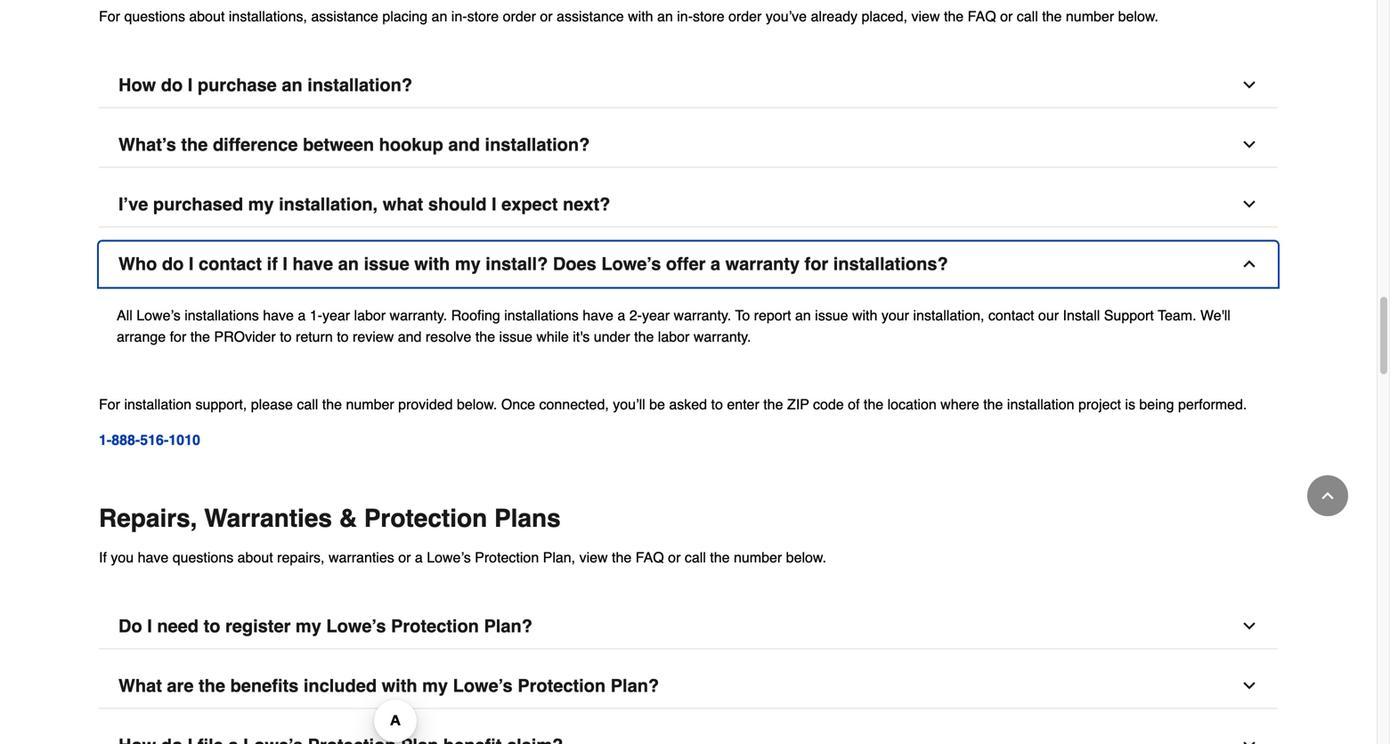 Task type: vqa. For each thing, say whether or not it's contained in the screenshot.
F e e d b a c k BUTTON
no



Task type: describe. For each thing, give the bounding box(es) containing it.
0 horizontal spatial about
[[189, 8, 225, 24]]

i've purchased my installation, what should i expect next?
[[118, 194, 610, 215]]

connected,
[[539, 396, 609, 413]]

2 horizontal spatial issue
[[815, 307, 848, 324]]

roofing
[[451, 307, 500, 324]]

chevron down image for installation?
[[1241, 136, 1258, 154]]

1 installations from the left
[[185, 307, 259, 324]]

already
[[811, 8, 858, 24]]

provider
[[214, 329, 276, 345]]

chevron down image for my
[[1241, 677, 1258, 695]]

scroll to top element
[[1307, 476, 1348, 517]]

888-
[[112, 432, 140, 448]]

for installation support, please call the number provided below. once connected, you'll be asked to enter the zip code of the location where the installation project is being performed.
[[99, 396, 1247, 413]]

be
[[649, 396, 665, 413]]

warranty
[[726, 254, 800, 274]]

our
[[1038, 307, 1059, 324]]

review
[[353, 329, 394, 345]]

what
[[118, 676, 162, 696]]

i inside do i need to register my lowe's protection plan? button
[[147, 616, 152, 637]]

support,
[[195, 396, 247, 413]]

how
[[118, 75, 156, 95]]

placed,
[[862, 8, 908, 24]]

for for for installation support, please call the number provided below. once connected, you'll be asked to enter the zip code of the location where the installation project is being performed.
[[99, 396, 120, 413]]

enter
[[727, 396, 760, 413]]

under
[[594, 329, 630, 345]]

2 vertical spatial number
[[734, 550, 782, 566]]

plan,
[[543, 550, 575, 566]]

how do i purchase an installation?
[[118, 75, 412, 95]]

return
[[296, 329, 333, 345]]

your
[[882, 307, 909, 324]]

you'll
[[613, 396, 645, 413]]

location
[[888, 396, 937, 413]]

repairs,
[[99, 505, 197, 533]]

installation, inside 'button'
[[279, 194, 378, 215]]

0 vertical spatial below.
[[1118, 8, 1159, 24]]

resolve
[[426, 329, 472, 345]]

for inside "button"
[[805, 254, 828, 274]]

who
[[118, 254, 157, 274]]

once
[[501, 396, 535, 413]]

support
[[1104, 307, 1154, 324]]

2 store from the left
[[693, 8, 725, 24]]

a up return
[[298, 307, 306, 324]]

do for who
[[162, 254, 184, 274]]

1-888-516-1010 link
[[99, 432, 200, 448]]

for inside 'all lowe's installations have a 1-year labor warranty.  roofing installations have a 2-year warranty. to report an issue with your installation, contact our install support team. we'll arrange for the provider to return to review and resolve the issue while it's under the labor warranty.'
[[170, 329, 186, 345]]

1010
[[169, 432, 200, 448]]

you
[[111, 550, 134, 566]]

arrange
[[117, 329, 166, 345]]

0 vertical spatial number
[[1066, 8, 1114, 24]]

contact inside 'all lowe's installations have a 1-year labor warranty.  roofing installations have a 2-year warranty. to report an issue with your installation, contact our install support team. we'll arrange for the provider to return to review and resolve the issue while it's under the labor warranty.'
[[989, 307, 1034, 324]]

my inside who do i contact if i have an issue with my install? does lowe's offer a warranty for installations? "button"
[[455, 254, 481, 274]]

please
[[251, 396, 293, 413]]

a right warranties
[[415, 550, 423, 566]]

chevron down image for what's the difference between hookup and installation?
[[1241, 196, 1258, 213]]

install?
[[486, 254, 548, 274]]

0 vertical spatial questions
[[124, 8, 185, 24]]

1 in- from the left
[[451, 8, 467, 24]]

with inside button
[[382, 676, 417, 696]]

if
[[99, 550, 107, 566]]

purchased
[[153, 194, 243, 215]]

install
[[1063, 307, 1100, 324]]

what's the difference between hookup and installation? button
[[99, 122, 1278, 168]]

to
[[735, 307, 750, 324]]

0 horizontal spatial plan?
[[484, 616, 533, 637]]

zip
[[787, 396, 809, 413]]

contact inside "button"
[[199, 254, 262, 274]]

do i need to register my lowe's protection plan? button
[[99, 604, 1278, 650]]

does
[[553, 254, 597, 274]]

my inside i've purchased my installation, what should i expect next? 'button'
[[248, 194, 274, 215]]

how do i purchase an installation? button
[[99, 63, 1278, 108]]

i've
[[118, 194, 148, 215]]

1 horizontal spatial call
[[685, 550, 706, 566]]

asked
[[669, 396, 707, 413]]

1 assistance from the left
[[311, 8, 378, 24]]

2 year from the left
[[642, 307, 670, 324]]

if
[[267, 254, 278, 274]]

1 vertical spatial labor
[[658, 329, 690, 345]]

what
[[383, 194, 423, 215]]

warranties
[[329, 550, 394, 566]]

what are the benefits included with my lowe's protection plan?
[[118, 676, 659, 696]]

2 horizontal spatial call
[[1017, 8, 1038, 24]]

an inside button
[[282, 75, 303, 95]]

lowe's inside 'all lowe's installations have a 1-year labor warranty.  roofing installations have a 2-year warranty. to report an issue with your installation, contact our install support team. we'll arrange for the provider to return to review and resolve the issue while it's under the labor warranty.'
[[136, 307, 181, 324]]

2 vertical spatial issue
[[499, 329, 533, 345]]

i've purchased my installation, what should i expect next? button
[[99, 182, 1278, 228]]

all lowe's installations have a 1-year labor warranty.  roofing installations have a 2-year warranty. to report an issue with your installation, contact our install support team. we'll arrange for the provider to return to review and resolve the issue while it's under the labor warranty.
[[117, 307, 1231, 345]]

2 installation from the left
[[1007, 396, 1075, 413]]

provided
[[398, 396, 453, 413]]

1 order from the left
[[503, 8, 536, 24]]

my inside do i need to register my lowe's protection plan? button
[[296, 616, 321, 637]]

do i need to register my lowe's protection plan?
[[118, 616, 533, 637]]

we'll
[[1201, 307, 1231, 324]]

code
[[813, 396, 844, 413]]

do
[[118, 616, 142, 637]]

to left return
[[280, 329, 292, 345]]

placing
[[382, 8, 428, 24]]

warranty. down to
[[694, 329, 751, 345]]

&
[[339, 505, 357, 533]]

with inside "button"
[[414, 254, 450, 274]]

project
[[1079, 396, 1121, 413]]

chevron down image inside how do i purchase an installation? button
[[1241, 76, 1258, 94]]

what are the benefits included with my lowe's protection plan? button
[[99, 664, 1278, 709]]

warranty. up resolve
[[390, 307, 447, 324]]

who do i contact if i have an issue with my install? does lowe's offer a warranty for installations? button
[[99, 242, 1278, 287]]

installations,
[[229, 8, 307, 24]]

1 store from the left
[[467, 8, 499, 24]]

of
[[848, 396, 860, 413]]

team.
[[1158, 307, 1197, 324]]

an inside 'all lowe's installations have a 1-year labor warranty.  roofing installations have a 2-year warranty. to report an issue with your installation, contact our install support team. we'll arrange for the provider to return to review and resolve the issue while it's under the labor warranty.'
[[795, 307, 811, 324]]

a inside who do i contact if i have an issue with my install? does lowe's offer a warranty for installations? "button"
[[711, 254, 721, 274]]

difference
[[213, 134, 298, 155]]

and inside 'all lowe's installations have a 1-year labor warranty.  roofing installations have a 2-year warranty. to report an issue with your installation, contact our install support team. we'll arrange for the provider to return to review and resolve the issue while it's under the labor warranty.'
[[398, 329, 422, 345]]

2 assistance from the left
[[557, 8, 624, 24]]



Task type: locate. For each thing, give the bounding box(es) containing it.
in-
[[451, 8, 467, 24], [677, 8, 693, 24]]

expect
[[502, 194, 558, 215]]

0 vertical spatial contact
[[199, 254, 262, 274]]

0 horizontal spatial installations
[[185, 307, 259, 324]]

0 horizontal spatial order
[[503, 8, 536, 24]]

do for how
[[161, 75, 183, 95]]

2 vertical spatial chevron down image
[[1241, 677, 1258, 695]]

installation? inside button
[[307, 75, 412, 95]]

a left 2-
[[618, 307, 625, 324]]

labor right under
[[658, 329, 690, 345]]

chevron down image
[[1241, 76, 1258, 94], [1241, 136, 1258, 154], [1241, 677, 1258, 695]]

plan? down do i need to register my lowe's protection plan? button
[[611, 676, 659, 696]]

labor
[[354, 307, 386, 324], [658, 329, 690, 345]]

it's
[[573, 329, 590, 345]]

1 horizontal spatial plan?
[[611, 676, 659, 696]]

1 vertical spatial view
[[579, 550, 608, 566]]

included
[[304, 676, 377, 696]]

with down "should"
[[414, 254, 450, 274]]

an right the placing
[[432, 8, 447, 24]]

chevron down image inside what are the benefits included with my lowe's protection plan? button
[[1241, 677, 1258, 695]]

view
[[912, 8, 940, 24], [579, 550, 608, 566]]

1 horizontal spatial installation?
[[485, 134, 590, 155]]

chevron down image inside what's the difference between hookup and installation? button
[[1241, 136, 1258, 154]]

to inside button
[[204, 616, 220, 637]]

performed.
[[1178, 396, 1247, 413]]

my
[[248, 194, 274, 215], [455, 254, 481, 274], [296, 616, 321, 637], [422, 676, 448, 696]]

0 vertical spatial chevron down image
[[1241, 196, 1258, 213]]

with
[[628, 8, 653, 24], [414, 254, 450, 274], [852, 307, 878, 324], [382, 676, 417, 696]]

1 horizontal spatial about
[[237, 550, 273, 566]]

about left installations,
[[189, 8, 225, 24]]

3 chevron down image from the top
[[1241, 677, 1258, 695]]

1 vertical spatial chevron down image
[[1241, 618, 1258, 635]]

1 vertical spatial for
[[170, 329, 186, 345]]

1 vertical spatial installation,
[[913, 307, 985, 324]]

installation? inside button
[[485, 134, 590, 155]]

0 horizontal spatial and
[[398, 329, 422, 345]]

do right how
[[161, 75, 183, 95]]

lowe's
[[601, 254, 661, 274], [136, 307, 181, 324], [427, 550, 471, 566], [326, 616, 386, 637], [453, 676, 513, 696]]

0 vertical spatial faq
[[968, 8, 996, 24]]

1 vertical spatial issue
[[815, 307, 848, 324]]

1 horizontal spatial year
[[642, 307, 670, 324]]

questions
[[124, 8, 185, 24], [173, 550, 234, 566]]

1 vertical spatial below.
[[457, 396, 497, 413]]

or
[[540, 8, 553, 24], [1000, 8, 1013, 24], [398, 550, 411, 566], [668, 550, 681, 566]]

have right you
[[138, 550, 169, 566]]

chevron down image for what are the benefits included with my lowe's protection plan?
[[1241, 737, 1258, 745]]

issue inside who do i contact if i have an issue with my install? does lowe's offer a warranty for installations? "button"
[[364, 254, 409, 274]]

1 horizontal spatial in-
[[677, 8, 693, 24]]

1 horizontal spatial assistance
[[557, 8, 624, 24]]

questions down repairs,
[[173, 550, 234, 566]]

chevron down image inside do i need to register my lowe's protection plan? button
[[1241, 618, 1258, 635]]

0 horizontal spatial labor
[[354, 307, 386, 324]]

installation, down between
[[279, 194, 378, 215]]

view right the plan,
[[579, 550, 608, 566]]

have inside "button"
[[293, 254, 333, 274]]

0 vertical spatial view
[[912, 8, 940, 24]]

2 in- from the left
[[677, 8, 693, 24]]

contact left our
[[989, 307, 1034, 324]]

plans
[[494, 505, 561, 533]]

chevron down image
[[1241, 196, 1258, 213], [1241, 618, 1258, 635], [1241, 737, 1258, 745]]

an down i've purchased my installation, what should i expect next?
[[338, 254, 359, 274]]

chevron up image
[[1319, 487, 1337, 505]]

if you have questions about repairs, warranties or a lowe's protection plan, view the faq or call the number below.
[[99, 550, 827, 566]]

0 vertical spatial for
[[99, 8, 120, 24]]

for for for questions about installations, assistance placing an in-store order or assistance with an in-store order you've already placed, view the faq or call the number below.
[[99, 8, 120, 24]]

between
[[303, 134, 374, 155]]

i left expect
[[492, 194, 497, 215]]

1 vertical spatial 1-
[[99, 432, 112, 448]]

lowe's inside "button"
[[601, 254, 661, 274]]

1 horizontal spatial order
[[729, 8, 762, 24]]

plan? down if you have questions about repairs, warranties or a lowe's protection plan, view the faq or call the number below.
[[484, 616, 533, 637]]

with inside 'all lowe's installations have a 1-year labor warranty.  roofing installations have a 2-year warranty. to report an issue with your installation, contact our install support team. we'll arrange for the provider to return to review and resolve the issue while it's under the labor warranty.'
[[852, 307, 878, 324]]

1 vertical spatial do
[[162, 254, 184, 274]]

3 chevron down image from the top
[[1241, 737, 1258, 745]]

0 horizontal spatial assistance
[[311, 8, 378, 24]]

1 chevron down image from the top
[[1241, 76, 1258, 94]]

in- right the placing
[[451, 8, 467, 24]]

installation? up expect
[[485, 134, 590, 155]]

0 horizontal spatial 1-
[[99, 432, 112, 448]]

0 horizontal spatial faq
[[636, 550, 664, 566]]

0 vertical spatial for
[[805, 254, 828, 274]]

chevron down image inside i've purchased my installation, what should i expect next? 'button'
[[1241, 196, 1258, 213]]

installations
[[185, 307, 259, 324], [504, 307, 579, 324]]

to left the enter
[[711, 396, 723, 413]]

warranty.
[[390, 307, 447, 324], [674, 307, 731, 324], [694, 329, 751, 345]]

516-
[[140, 432, 169, 448]]

for up 888- at the bottom left
[[99, 396, 120, 413]]

1-888-516-1010
[[99, 432, 200, 448]]

0 vertical spatial and
[[448, 134, 480, 155]]

0 horizontal spatial installation
[[124, 396, 192, 413]]

an up how do i purchase an installation? button
[[657, 8, 673, 24]]

what's the difference between hookup and installation?
[[118, 134, 590, 155]]

1 vertical spatial installation?
[[485, 134, 590, 155]]

plan?
[[484, 616, 533, 637], [611, 676, 659, 696]]

the
[[944, 8, 964, 24], [1042, 8, 1062, 24], [181, 134, 208, 155], [190, 329, 210, 345], [475, 329, 495, 345], [634, 329, 654, 345], [322, 396, 342, 413], [763, 396, 783, 413], [864, 396, 884, 413], [983, 396, 1003, 413], [612, 550, 632, 566], [710, 550, 730, 566], [199, 676, 225, 696]]

warranties
[[204, 505, 332, 533]]

i right "do"
[[147, 616, 152, 637]]

i left purchase
[[188, 75, 193, 95]]

have up under
[[583, 307, 614, 324]]

1 year from the left
[[322, 307, 350, 324]]

do inside "button"
[[162, 254, 184, 274]]

call
[[1017, 8, 1038, 24], [297, 396, 318, 413], [685, 550, 706, 566]]

with up how do i purchase an installation? button
[[628, 8, 653, 24]]

1 horizontal spatial number
[[734, 550, 782, 566]]

issue right the report
[[815, 307, 848, 324]]

2 chevron down image from the top
[[1241, 618, 1258, 635]]

have up provider on the top of page
[[263, 307, 294, 324]]

2 vertical spatial below.
[[786, 550, 827, 566]]

0 horizontal spatial in-
[[451, 8, 467, 24]]

and right hookup
[[448, 134, 480, 155]]

0 vertical spatial installation,
[[279, 194, 378, 215]]

1 horizontal spatial for
[[805, 254, 828, 274]]

benefits
[[230, 676, 299, 696]]

1- left 516-
[[99, 432, 112, 448]]

being
[[1140, 396, 1174, 413]]

2 horizontal spatial below.
[[1118, 8, 1159, 24]]

1 vertical spatial chevron down image
[[1241, 136, 1258, 154]]

store
[[467, 8, 499, 24], [693, 8, 725, 24]]

register
[[225, 616, 291, 637]]

1 horizontal spatial installation,
[[913, 307, 985, 324]]

all
[[117, 307, 133, 324]]

0 horizontal spatial below.
[[457, 396, 497, 413]]

hookup
[[379, 134, 443, 155]]

0 horizontal spatial for
[[170, 329, 186, 345]]

installation,
[[279, 194, 378, 215], [913, 307, 985, 324]]

store right the placing
[[467, 8, 499, 24]]

for questions about installations, assistance placing an in-store order or assistance with an in-store order you've already placed, view the faq or call the number below.
[[99, 8, 1159, 24]]

for up how
[[99, 8, 120, 24]]

0 vertical spatial call
[[1017, 8, 1038, 24]]

2 order from the left
[[729, 8, 762, 24]]

1 horizontal spatial issue
[[499, 329, 533, 345]]

contact
[[199, 254, 262, 274], [989, 307, 1034, 324]]

offer
[[666, 254, 706, 274]]

chevron up image
[[1241, 255, 1258, 273]]

1 horizontal spatial below.
[[786, 550, 827, 566]]

0 vertical spatial chevron down image
[[1241, 76, 1258, 94]]

are
[[167, 676, 194, 696]]

an inside "button"
[[338, 254, 359, 274]]

purchase
[[198, 75, 277, 95]]

an right purchase
[[282, 75, 303, 95]]

issue left while on the top of page
[[499, 329, 533, 345]]

you've
[[766, 8, 807, 24]]

installations up provider on the top of page
[[185, 307, 259, 324]]

1 horizontal spatial contact
[[989, 307, 1034, 324]]

1 horizontal spatial faq
[[968, 8, 996, 24]]

next?
[[563, 194, 610, 215]]

1 vertical spatial for
[[99, 396, 120, 413]]

for
[[805, 254, 828, 274], [170, 329, 186, 345]]

1 horizontal spatial installations
[[504, 307, 579, 324]]

0 horizontal spatial year
[[322, 307, 350, 324]]

0 horizontal spatial store
[[467, 8, 499, 24]]

an right the report
[[795, 307, 811, 324]]

1 horizontal spatial store
[[693, 8, 725, 24]]

0 vertical spatial issue
[[364, 254, 409, 274]]

a
[[711, 254, 721, 274], [298, 307, 306, 324], [618, 307, 625, 324], [415, 550, 423, 566]]

do right who
[[162, 254, 184, 274]]

have right if
[[293, 254, 333, 274]]

2 vertical spatial call
[[685, 550, 706, 566]]

1 vertical spatial faq
[[636, 550, 664, 566]]

questions up how
[[124, 8, 185, 24]]

installation? up what's the difference between hookup and installation?
[[307, 75, 412, 95]]

protection
[[364, 505, 487, 533], [475, 550, 539, 566], [391, 616, 479, 637], [518, 676, 606, 696]]

where
[[941, 396, 979, 413]]

installations?
[[833, 254, 948, 274]]

for right arrange
[[170, 329, 186, 345]]

is
[[1125, 396, 1136, 413]]

what's
[[118, 134, 176, 155]]

1 vertical spatial call
[[297, 396, 318, 413]]

0 vertical spatial 1-
[[310, 307, 322, 324]]

1 vertical spatial number
[[346, 396, 394, 413]]

0 horizontal spatial installation?
[[307, 75, 412, 95]]

1 horizontal spatial 1-
[[310, 307, 322, 324]]

to right the 'need'
[[204, 616, 220, 637]]

0 vertical spatial installation?
[[307, 75, 412, 95]]

2 installations from the left
[[504, 307, 579, 324]]

0 horizontal spatial number
[[346, 396, 394, 413]]

0 vertical spatial do
[[161, 75, 183, 95]]

0 vertical spatial labor
[[354, 307, 386, 324]]

1 horizontal spatial view
[[912, 8, 940, 24]]

with right included
[[382, 676, 417, 696]]

1 vertical spatial and
[[398, 329, 422, 345]]

2 horizontal spatial number
[[1066, 8, 1114, 24]]

0 horizontal spatial view
[[579, 550, 608, 566]]

order
[[503, 8, 536, 24], [729, 8, 762, 24]]

faq
[[968, 8, 996, 24], [636, 550, 664, 566]]

1 vertical spatial about
[[237, 550, 273, 566]]

report
[[754, 307, 791, 324]]

1 horizontal spatial installation
[[1007, 396, 1075, 413]]

need
[[157, 616, 199, 637]]

year up return
[[322, 307, 350, 324]]

store up how do i purchase an installation? button
[[693, 8, 725, 24]]

1- inside 'all lowe's installations have a 1-year labor warranty.  roofing installations have a 2-year warranty. to report an issue with your installation, contact our install support team. we'll arrange for the provider to return to review and resolve the issue while it's under the labor warranty.'
[[310, 307, 322, 324]]

year down offer
[[642, 307, 670, 324]]

issue
[[364, 254, 409, 274], [815, 307, 848, 324], [499, 329, 533, 345]]

i
[[188, 75, 193, 95], [492, 194, 497, 215], [189, 254, 194, 274], [283, 254, 288, 274], [147, 616, 152, 637]]

to right return
[[337, 329, 349, 345]]

i inside how do i purchase an installation? button
[[188, 75, 193, 95]]

2 chevron down image from the top
[[1241, 136, 1258, 154]]

issue down what
[[364, 254, 409, 274]]

installation, inside 'all lowe's installations have a 1-year labor warranty.  roofing installations have a 2-year warranty. to report an issue with your installation, contact our install support team. we'll arrange for the provider to return to review and resolve the issue while it's under the labor warranty.'
[[913, 307, 985, 324]]

1 horizontal spatial and
[[448, 134, 480, 155]]

installation, right your
[[913, 307, 985, 324]]

i right if
[[283, 254, 288, 274]]

repairs,
[[277, 550, 325, 566]]

1-
[[310, 307, 322, 324], [99, 432, 112, 448]]

2 vertical spatial chevron down image
[[1241, 737, 1258, 745]]

should
[[428, 194, 487, 215]]

1 vertical spatial contact
[[989, 307, 1034, 324]]

1 vertical spatial questions
[[173, 550, 234, 566]]

installations up while on the top of page
[[504, 307, 579, 324]]

0 horizontal spatial issue
[[364, 254, 409, 274]]

1 installation from the left
[[124, 396, 192, 413]]

for right "warranty"
[[805, 254, 828, 274]]

repairs, warranties & protection plans
[[99, 505, 561, 533]]

below.
[[1118, 8, 1159, 24], [457, 396, 497, 413], [786, 550, 827, 566]]

warranty. left to
[[674, 307, 731, 324]]

do inside button
[[161, 75, 183, 95]]

installation left project
[[1007, 396, 1075, 413]]

who do i contact if i have an issue with my install? does lowe's offer a warranty for installations?
[[118, 254, 948, 274]]

1- up return
[[310, 307, 322, 324]]

2-
[[629, 307, 642, 324]]

in- up how do i purchase an installation? button
[[677, 8, 693, 24]]

while
[[536, 329, 569, 345]]

i right who
[[189, 254, 194, 274]]

1 vertical spatial plan?
[[611, 676, 659, 696]]

installation up 516-
[[124, 396, 192, 413]]

a right offer
[[711, 254, 721, 274]]

an
[[432, 8, 447, 24], [657, 8, 673, 24], [282, 75, 303, 95], [338, 254, 359, 274], [795, 307, 811, 324]]

2 for from the top
[[99, 396, 120, 413]]

i inside i've purchased my installation, what should i expect next? 'button'
[[492, 194, 497, 215]]

contact left if
[[199, 254, 262, 274]]

and inside button
[[448, 134, 480, 155]]

labor up 'review'
[[354, 307, 386, 324]]

0 horizontal spatial contact
[[199, 254, 262, 274]]

my inside what are the benefits included with my lowe's protection plan? button
[[422, 676, 448, 696]]

0 horizontal spatial installation,
[[279, 194, 378, 215]]

0 vertical spatial about
[[189, 8, 225, 24]]

1 for from the top
[[99, 8, 120, 24]]

0 vertical spatial plan?
[[484, 616, 533, 637]]

about down warranties
[[237, 550, 273, 566]]

and right 'review'
[[398, 329, 422, 345]]

1 chevron down image from the top
[[1241, 196, 1258, 213]]

with left your
[[852, 307, 878, 324]]

view right placed,
[[912, 8, 940, 24]]

0 horizontal spatial call
[[297, 396, 318, 413]]

1 horizontal spatial labor
[[658, 329, 690, 345]]



